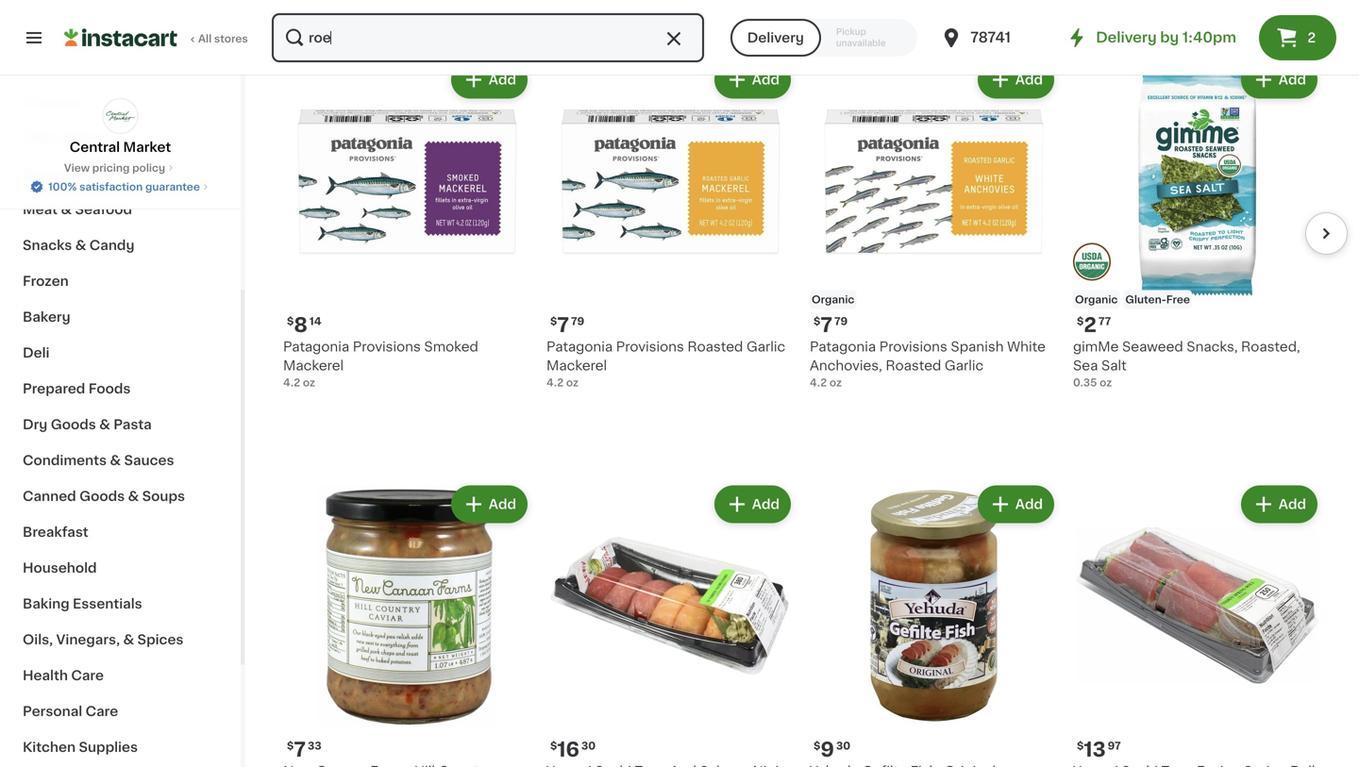 Task type: vqa. For each thing, say whether or not it's contained in the screenshot.
Household
yes



Task type: describe. For each thing, give the bounding box(es) containing it.
recent
[[384, 11, 429, 24]]

roasted inside patagonia provisions roasted garlic mackerel 4.2 oz
[[688, 340, 743, 353]]

dairy & eggs link
[[11, 120, 229, 156]]

condiments & sauces
[[23, 454, 174, 467]]

roasted inside "patagonia provisions spanish white anchovies, roasted garlic 4.2 oz"
[[886, 359, 941, 372]]

breakfast
[[23, 526, 88, 539]]

guarantee
[[145, 182, 200, 192]]

beverages
[[23, 167, 95, 180]]

baking essentials link
[[11, 586, 229, 622]]

organic for organic
[[812, 294, 855, 305]]

oz inside "patagonia provisions spanish white anchovies, roasted garlic 4.2 oz"
[[830, 377, 842, 388]]

30 for 16
[[581, 741, 596, 751]]

7 for patagonia provisions roasted garlic mackerel
[[557, 315, 569, 335]]

dry goods & pasta link
[[11, 407, 229, 443]]

personal care link
[[11, 694, 229, 730]]

baking essentials
[[23, 598, 142, 611]]

provisions for spanish
[[880, 340, 948, 353]]

canned goods & soups
[[23, 490, 185, 503]]

activity
[[499, 11, 550, 24]]

organic gluten-free
[[1075, 294, 1190, 305]]

central market link
[[70, 98, 171, 157]]

oz inside patagonia provisions smoked mackerel 4.2 oz
[[303, 377, 315, 388]]

gimme
[[1073, 340, 1119, 353]]

view pricing policy
[[64, 163, 165, 173]]

delivery for delivery
[[747, 31, 804, 44]]

79 for patagonia provisions spanish white anchovies, roasted garlic
[[834, 316, 848, 327]]

oz inside patagonia provisions roasted garlic mackerel 4.2 oz
[[566, 377, 579, 388]]

gluten-
[[1126, 294, 1166, 305]]

97
[[1108, 741, 1121, 751]]

mackerel inside patagonia provisions smoked mackerel 4.2 oz
[[283, 359, 344, 372]]

& left "soups"
[[128, 490, 139, 503]]

2 inside button
[[1308, 31, 1316, 44]]

household
[[23, 562, 97, 575]]

2 inside product group
[[1084, 315, 1097, 335]]

patagonia for mackerel
[[547, 340, 613, 353]]

anchovies,
[[810, 359, 882, 372]]

seaweed
[[1122, 340, 1183, 353]]

$ 8 14
[[287, 315, 321, 335]]

0 horizontal spatial 7
[[294, 740, 306, 760]]

all stores
[[198, 34, 248, 44]]

condiments
[[23, 454, 107, 467]]

8
[[294, 315, 308, 335]]

patagonia for anchovies,
[[810, 340, 876, 353]]

baking
[[23, 598, 70, 611]]

dry
[[23, 418, 48, 431]]

deli link
[[11, 335, 229, 371]]

salt
[[1102, 359, 1127, 372]]

78741
[[971, 31, 1011, 44]]

by
[[1160, 31, 1179, 44]]

spices
[[137, 633, 184, 647]]

free
[[1166, 294, 1190, 305]]

condiments & sauces link
[[11, 443, 229, 479]]

pricing
[[92, 163, 130, 173]]

100% satisfaction guarantee
[[48, 182, 200, 192]]

delivery by 1:40pm
[[1096, 31, 1237, 44]]

service type group
[[730, 19, 918, 57]]

smoked
[[424, 340, 478, 353]]

kitchen supplies link
[[11, 730, 229, 766]]

snacks
[[23, 239, 72, 252]]

oils, vinegars, & spices link
[[11, 622, 229, 658]]

canned goods & soups link
[[11, 479, 229, 514]]

health care
[[23, 669, 104, 682]]

all stores link
[[64, 11, 249, 64]]

prepared
[[23, 382, 85, 396]]

soups
[[142, 490, 185, 503]]

13
[[1084, 740, 1106, 760]]

meat
[[23, 203, 58, 216]]

personal care
[[23, 705, 118, 718]]

16
[[557, 740, 580, 760]]

white
[[1007, 340, 1046, 353]]

bakery link
[[11, 299, 229, 335]]

oils,
[[23, 633, 53, 647]]

seafood
[[75, 203, 132, 216]]

goods for canned
[[79, 490, 125, 503]]

personal
[[23, 705, 82, 718]]

essentials
[[73, 598, 142, 611]]

view
[[64, 163, 90, 173]]

79 for patagonia provisions roasted garlic mackerel
[[571, 316, 584, 327]]

canned
[[23, 490, 76, 503]]

provisions for smoked
[[353, 340, 421, 353]]

market
[[123, 141, 171, 154]]

deli
[[23, 346, 50, 360]]

goods for dry
[[51, 418, 96, 431]]

meat & seafood
[[23, 203, 132, 216]]

vinegars,
[[56, 633, 120, 647]]

30 for 9
[[836, 741, 851, 751]]

central
[[70, 141, 120, 154]]

$ inside $ 7 33
[[287, 741, 294, 751]]

7 for patagonia provisions spanish white anchovies, roasted garlic
[[821, 315, 833, 335]]

produce link
[[11, 84, 229, 120]]



Task type: locate. For each thing, give the bounding box(es) containing it.
1 horizontal spatial mackerel
[[547, 359, 607, 372]]

supplies
[[79, 741, 138, 754]]

0 horizontal spatial 2
[[1084, 315, 1097, 335]]

foods
[[88, 382, 131, 396]]

1 horizontal spatial organic
[[1075, 294, 1118, 305]]

delivery
[[1096, 31, 1157, 44], [747, 31, 804, 44]]

1 horizontal spatial garlic
[[945, 359, 984, 372]]

77
[[1099, 316, 1111, 327]]

0 vertical spatial 2
[[1308, 31, 1316, 44]]

candy
[[89, 239, 134, 252]]

item badge image
[[1073, 243, 1111, 281]]

patagonia inside patagonia provisions roasted garlic mackerel 4.2 oz
[[547, 340, 613, 353]]

care for health care
[[71, 669, 104, 682]]

gimme seaweed snacks, roasted, sea salt 0.35 oz
[[1073, 340, 1300, 388]]

&
[[63, 131, 74, 144], [61, 203, 72, 216], [75, 239, 86, 252], [99, 418, 110, 431], [110, 454, 121, 467], [128, 490, 139, 503], [123, 633, 134, 647]]

2 horizontal spatial provisions
[[880, 340, 948, 353]]

oils, vinegars, & spices
[[23, 633, 184, 647]]

1 horizontal spatial 4.2
[[547, 377, 564, 388]]

78741 button
[[940, 11, 1054, 64]]

beverages link
[[11, 156, 229, 192]]

goods down condiments & sauces
[[79, 490, 125, 503]]

1 horizontal spatial delivery
[[1096, 31, 1157, 44]]

product group containing 13
[[1073, 482, 1322, 767]]

$ 7 79 for patagonia provisions roasted garlic mackerel
[[550, 315, 584, 335]]

oz inside gimme seaweed snacks, roasted, sea salt 0.35 oz
[[1100, 377, 1112, 388]]

1 horizontal spatial 7
[[557, 315, 569, 335]]

delivery for delivery by 1:40pm
[[1096, 31, 1157, 44]]

0 vertical spatial garlic
[[747, 340, 786, 353]]

30 inside $ 16 30
[[581, 741, 596, 751]]

& left pasta
[[99, 418, 110, 431]]

7
[[557, 315, 569, 335], [821, 315, 833, 335], [294, 740, 306, 760]]

organic
[[812, 294, 855, 305], [1075, 294, 1118, 305]]

eggs
[[77, 131, 111, 144]]

4.2 inside patagonia provisions smoked mackerel 4.2 oz
[[283, 377, 300, 388]]

$ 7 33
[[287, 740, 322, 760]]

& left spices
[[123, 633, 134, 647]]

prepared foods link
[[11, 371, 229, 407]]

organic for organic gluten-free
[[1075, 294, 1118, 305]]

1 vertical spatial care
[[86, 705, 118, 718]]

satisfaction
[[79, 182, 143, 192]]

pasta
[[113, 418, 152, 431]]

None search field
[[270, 11, 706, 64]]

2 horizontal spatial patagonia
[[810, 340, 876, 353]]

0 horizontal spatial patagonia
[[283, 340, 349, 353]]

delivery button
[[730, 19, 821, 57]]

shopping
[[432, 11, 496, 24]]

goods down the prepared foods
[[51, 418, 96, 431]]

4.2 inside "patagonia provisions spanish white anchovies, roasted garlic 4.2 oz"
[[810, 377, 827, 388]]

30 right 16
[[581, 741, 596, 751]]

4 oz from the left
[[1100, 377, 1112, 388]]

provisions inside "patagonia provisions spanish white anchovies, roasted garlic 4.2 oz"
[[880, 340, 948, 353]]

policy
[[132, 163, 165, 173]]

3 4.2 from the left
[[810, 377, 827, 388]]

1 horizontal spatial provisions
[[616, 340, 684, 353]]

0 vertical spatial care
[[71, 669, 104, 682]]

2 4.2 from the left
[[547, 377, 564, 388]]

add button
[[453, 63, 526, 97], [716, 63, 789, 97], [980, 63, 1053, 97], [1243, 63, 1316, 97], [453, 487, 526, 521], [716, 487, 789, 521], [980, 487, 1053, 521], [1243, 487, 1316, 521]]

item carousel region
[[257, 49, 1348, 436]]

delivery inside 'button'
[[747, 31, 804, 44]]

dairy
[[23, 131, 59, 144]]

3 oz from the left
[[830, 377, 842, 388]]

2 mackerel from the left
[[547, 359, 607, 372]]

patagonia inside "patagonia provisions spanish white anchovies, roasted garlic 4.2 oz"
[[810, 340, 876, 353]]

snacks & candy link
[[11, 227, 229, 263]]

product group containing 8
[[283, 57, 531, 390]]

$ inside $ 9 30
[[814, 741, 821, 751]]

0 horizontal spatial provisions
[[353, 340, 421, 353]]

1 horizontal spatial roasted
[[886, 359, 941, 372]]

patagonia provisions spanish white anchovies, roasted garlic 4.2 oz
[[810, 340, 1046, 388]]

breakfast link
[[11, 514, 229, 550]]

provisions
[[353, 340, 421, 353], [616, 340, 684, 353], [880, 340, 948, 353]]

provisions inside patagonia provisions roasted garlic mackerel 4.2 oz
[[616, 340, 684, 353]]

patagonia inside patagonia provisions smoked mackerel 4.2 oz
[[283, 340, 349, 353]]

frozen link
[[11, 263, 229, 299]]

1 4.2 from the left
[[283, 377, 300, 388]]

$ 7 79 for patagonia provisions spanish white anchovies, roasted garlic
[[814, 315, 848, 335]]

0 horizontal spatial mackerel
[[283, 359, 344, 372]]

frozen
[[23, 275, 69, 288]]

care for personal care
[[86, 705, 118, 718]]

1 horizontal spatial 30
[[836, 741, 851, 751]]

mackerel inside patagonia provisions roasted garlic mackerel 4.2 oz
[[547, 359, 607, 372]]

1 $ 7 79 from the left
[[550, 315, 584, 335]]

3 provisions from the left
[[880, 340, 948, 353]]

1 oz from the left
[[303, 377, 315, 388]]

$ 7 79
[[550, 315, 584, 335], [814, 315, 848, 335]]

care
[[71, 669, 104, 682], [86, 705, 118, 718]]

2 provisions from the left
[[616, 340, 684, 353]]

& down the 100%
[[61, 203, 72, 216]]

snacks & candy
[[23, 239, 134, 252]]

bakery
[[23, 311, 70, 324]]

2 patagonia from the left
[[547, 340, 613, 353]]

patagonia provisions smoked mackerel 4.2 oz
[[283, 340, 478, 388]]

1 horizontal spatial 79
[[834, 316, 848, 327]]

0 horizontal spatial 30
[[581, 741, 596, 751]]

1 patagonia from the left
[[283, 340, 349, 353]]

0.35
[[1073, 377, 1097, 388]]

Search field
[[272, 13, 704, 62]]

care inside 'link'
[[71, 669, 104, 682]]

$ inside the $ 13 97
[[1077, 741, 1084, 751]]

4.2 inside patagonia provisions roasted garlic mackerel 4.2 oz
[[547, 377, 564, 388]]

0 horizontal spatial delivery
[[747, 31, 804, 44]]

prepared foods
[[23, 382, 131, 396]]

1 organic from the left
[[812, 294, 855, 305]]

produce
[[23, 95, 80, 109]]

product group containing 9
[[810, 482, 1058, 767]]

provisions for roasted
[[616, 340, 684, 353]]

0 vertical spatial roasted
[[688, 340, 743, 353]]

2 79 from the left
[[834, 316, 848, 327]]

$ inside $ 16 30
[[550, 741, 557, 751]]

9
[[821, 740, 834, 760]]

100% satisfaction guarantee button
[[29, 176, 211, 194]]

$ inside $ 2 77
[[1077, 316, 1084, 327]]

1 vertical spatial garlic
[[945, 359, 984, 372]]

0 horizontal spatial $ 7 79
[[550, 315, 584, 335]]

organic up the "anchovies,"
[[812, 294, 855, 305]]

0 horizontal spatial 4.2
[[283, 377, 300, 388]]

household link
[[11, 550, 229, 586]]

central market logo image
[[102, 98, 138, 134]]

roasted
[[688, 340, 743, 353], [886, 359, 941, 372]]

oz
[[303, 377, 315, 388], [566, 377, 579, 388], [830, 377, 842, 388], [1100, 377, 1112, 388]]

30 right 9
[[836, 741, 851, 751]]

1 horizontal spatial 2
[[1308, 31, 1316, 44]]

kitchen supplies
[[23, 741, 138, 754]]

$ inside $ 8 14
[[287, 316, 294, 327]]

2 oz from the left
[[566, 377, 579, 388]]

product group containing 2
[[1073, 57, 1322, 390]]

3 patagonia from the left
[[810, 340, 876, 353]]

mackerel
[[283, 359, 344, 372], [547, 359, 607, 372]]

garlic inside patagonia provisions roasted garlic mackerel 4.2 oz
[[747, 340, 786, 353]]

sauces
[[124, 454, 174, 467]]

garlic inside "patagonia provisions spanish white anchovies, roasted garlic 4.2 oz"
[[945, 359, 984, 372]]

30
[[581, 741, 596, 751], [836, 741, 851, 751]]

2 30 from the left
[[836, 741, 851, 751]]

health
[[23, 669, 68, 682]]

roasted,
[[1241, 340, 1300, 353]]

care up supplies
[[86, 705, 118, 718]]

2 horizontal spatial 7
[[821, 315, 833, 335]]

1 vertical spatial 2
[[1084, 315, 1097, 335]]

2 $ 7 79 from the left
[[814, 315, 848, 335]]

1 30 from the left
[[581, 741, 596, 751]]

delivery by 1:40pm link
[[1066, 26, 1237, 49]]

on
[[329, 11, 347, 24]]

product group
[[283, 57, 531, 390], [547, 57, 795, 390], [810, 57, 1058, 390], [1073, 57, 1322, 390], [283, 482, 531, 767], [547, 482, 795, 767], [810, 482, 1058, 767], [1073, 482, 1322, 767]]

1 horizontal spatial patagonia
[[547, 340, 613, 353]]

0 vertical spatial goods
[[51, 418, 96, 431]]

1 vertical spatial roasted
[[886, 359, 941, 372]]

$ 13 97
[[1077, 740, 1121, 760]]

product group containing 16
[[547, 482, 795, 767]]

instacart logo image
[[64, 26, 177, 49]]

30 inside $ 9 30
[[836, 741, 851, 751]]

0 horizontal spatial garlic
[[747, 340, 786, 353]]

2 horizontal spatial 4.2
[[810, 377, 827, 388]]

based on your recent shopping activity
[[283, 11, 550, 24]]

snacks,
[[1187, 340, 1238, 353]]

1 horizontal spatial $ 7 79
[[814, 315, 848, 335]]

1 79 from the left
[[571, 316, 584, 327]]

0 horizontal spatial roasted
[[688, 340, 743, 353]]

1 provisions from the left
[[353, 340, 421, 353]]

provisions inside patagonia provisions smoked mackerel 4.2 oz
[[353, 340, 421, 353]]

kitchen
[[23, 741, 76, 754]]

$
[[287, 316, 294, 327], [550, 316, 557, 327], [814, 316, 821, 327], [1077, 316, 1084, 327], [287, 741, 294, 751], [550, 741, 557, 751], [814, 741, 821, 751], [1077, 741, 1084, 751]]

1 mackerel from the left
[[283, 359, 344, 372]]

1 vertical spatial goods
[[79, 490, 125, 503]]

0 horizontal spatial organic
[[812, 294, 855, 305]]

sea
[[1073, 359, 1098, 372]]

meat & seafood link
[[11, 192, 229, 227]]

& left candy
[[75, 239, 86, 252]]

& left "eggs"
[[63, 131, 74, 144]]

organic up "77"
[[1075, 294, 1118, 305]]

add
[[489, 73, 516, 86], [752, 73, 780, 86], [1015, 73, 1043, 86], [1279, 73, 1306, 86], [489, 498, 516, 511], [752, 498, 780, 511], [1015, 498, 1043, 511], [1279, 498, 1306, 511]]

2
[[1308, 31, 1316, 44], [1084, 315, 1097, 335]]

central market
[[70, 141, 171, 154]]

0 horizontal spatial 79
[[571, 316, 584, 327]]

2 button
[[1259, 15, 1337, 60]]

patagonia provisions roasted garlic mackerel 4.2 oz
[[547, 340, 786, 388]]

100%
[[48, 182, 77, 192]]

$ 9 30
[[814, 740, 851, 760]]

& left sauces
[[110, 454, 121, 467]]

patagonia for 4.2
[[283, 340, 349, 353]]

care down vinegars, at left
[[71, 669, 104, 682]]

2 organic from the left
[[1075, 294, 1118, 305]]



